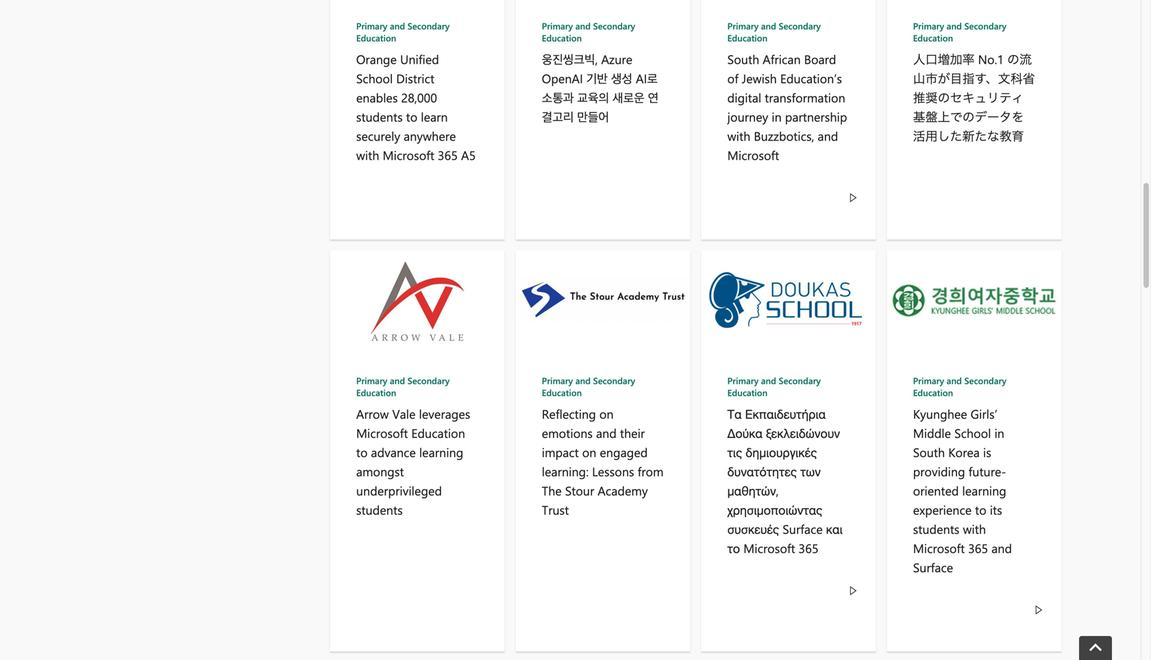 Task type: describe. For each thing, give the bounding box(es) containing it.
των
[[801, 463, 821, 479]]

is
[[984, 444, 992, 460]]

primary for orange
[[356, 20, 388, 32]]

secondary for azure
[[593, 20, 636, 32]]

365 inside primary and secondary education orange unified school district enables 28,000 students to learn securely anywhere with microsoft 365 a5
[[438, 147, 458, 163]]

primary and secondary education reflecting on emotions and their impact on engaged learning: lessons from the stour academy trust
[[542, 374, 664, 518]]

impact
[[542, 444, 579, 460]]

0 horizontal spatial on
[[583, 444, 597, 460]]

education for kyunghee
[[914, 386, 954, 398]]

and for δούκα
[[761, 374, 777, 386]]

primary for arrow
[[356, 374, 388, 386]]

a5
[[461, 147, 476, 163]]

south inside primary and secondary education kyunghee girls' middle school in south korea is providing future- oriented learning experience to its students with microsoft 365 and surface
[[914, 444, 945, 460]]

jewish
[[742, 70, 777, 86]]

primary and secondary education arrow vale leverages microsoft education to advance learning amongst underprivileged students
[[356, 374, 471, 518]]

education for τα
[[728, 386, 768, 398]]

δημιουργικές
[[746, 444, 817, 460]]

their
[[620, 425, 645, 441]]

experience
[[914, 501, 972, 518]]

결고리
[[542, 108, 574, 125]]

새로운
[[613, 89, 645, 106]]

surface inside primary and secondary education kyunghee girls' middle school in south korea is providing future- oriented learning experience to its students with microsoft 365 and surface
[[914, 559, 954, 575]]

microsoft inside primary and secondary education arrow vale leverages microsoft education to advance learning amongst underprivileged students
[[356, 425, 408, 441]]

το
[[728, 540, 740, 556]]

교육의
[[577, 89, 610, 106]]

no.1
[[979, 51, 1004, 67]]

education's
[[781, 70, 843, 86]]

to inside primary and secondary education kyunghee girls' middle school in south korea is providing future- oriented learning experience to its students with microsoft 365 and surface
[[976, 501, 987, 518]]

anywhere
[[404, 128, 456, 144]]

advance
[[371, 444, 416, 460]]

education for reflecting
[[542, 386, 582, 398]]

in inside the primary and secondary education south african board of jewish education's digital transformation journey in partnership with buzzbotics, and microsoft
[[772, 108, 782, 125]]

its
[[990, 501, 1003, 518]]

microsoft inside primary and secondary education kyunghee girls' middle school in south korea is providing future- oriented learning experience to its students with microsoft 365 and surface
[[914, 540, 965, 556]]

推奨のセキュリティ
[[914, 89, 1024, 106]]

웅진씽크빅,
[[542, 51, 598, 67]]

education down the leverages
[[412, 425, 465, 441]]

learning inside primary and secondary education arrow vale leverages microsoft education to advance learning amongst underprivileged students
[[419, 444, 464, 460]]

of
[[728, 70, 739, 86]]

microsoft inside the primary and secondary education south african board of jewish education's digital transformation journey in partnership with buzzbotics, and microsoft
[[728, 147, 780, 163]]

education for orange
[[356, 32, 396, 44]]

arrow
[[356, 405, 389, 422]]

소통과
[[542, 89, 574, 106]]

engaged
[[600, 444, 648, 460]]

academy
[[598, 482, 648, 499]]

secondary for εκπαιδευτήρια
[[779, 374, 821, 386]]

school inside primary and secondary education kyunghee girls' middle school in south korea is providing future- oriented learning experience to its students with microsoft 365 and surface
[[955, 425, 992, 441]]

orange
[[356, 51, 397, 67]]

providing
[[914, 463, 966, 479]]

students inside primary and secondary education arrow vale leverages microsoft education to advance learning amongst underprivileged students
[[356, 501, 403, 518]]

in inside primary and secondary education kyunghee girls' middle school in south korea is providing future- oriented learning experience to its students with microsoft 365 and surface
[[995, 425, 1005, 441]]

365 inside primary and secondary education τα εκπαιδευτήρια δούκα ξεκλειδώνουν τις δημιουργικές δυνατότητες των μαθητών, χρησιμοποιώντας συσκευές surface και το microsoft 365
[[799, 540, 819, 556]]

생성
[[611, 70, 633, 86]]

and for の流
[[947, 20, 962, 32]]

and for middle
[[947, 374, 962, 386]]

district
[[396, 70, 435, 86]]

ξεκλειδώνουν
[[766, 425, 840, 441]]

365 inside primary and secondary education kyunghee girls' middle school in south korea is providing future- oriented learning experience to its students with microsoft 365 and surface
[[969, 540, 989, 556]]

transformation
[[765, 89, 846, 106]]

1 horizontal spatial on
[[600, 405, 614, 422]]

secondary for girls'
[[965, 374, 1007, 386]]

leverages
[[419, 405, 471, 422]]

基盤上でのデータを
[[914, 108, 1025, 125]]

secondary for no.1
[[965, 20, 1007, 32]]

and for leverages
[[390, 374, 405, 386]]

digital
[[728, 89, 762, 106]]

primary and secondary education kyunghee girls' middle school in south korea is providing future- oriented learning experience to its students with microsoft 365 and surface
[[914, 374, 1013, 575]]

εκπαιδευτήρια
[[746, 405, 826, 422]]

primary and secondary education orange unified school district enables 28,000 students to learn securely anywhere with microsoft 365 a5
[[356, 20, 476, 163]]

education for 人口増加率
[[914, 32, 954, 44]]

students inside primary and secondary education orange unified school district enables 28,000 students to learn securely anywhere with microsoft 365 a5
[[356, 108, 403, 125]]

stour
[[565, 482, 595, 499]]

microsoft inside primary and secondary education orange unified school district enables 28,000 students to learn securely anywhere with microsoft 365 a5
[[383, 147, 435, 163]]

and up engaged
[[596, 425, 617, 441]]

kyunghee
[[914, 405, 968, 422]]

korea
[[949, 444, 980, 460]]

primary for south
[[728, 20, 759, 32]]

the
[[542, 482, 562, 499]]

and for board
[[761, 20, 777, 32]]

lessons
[[592, 463, 635, 479]]

の流
[[1008, 51, 1032, 67]]

and down "partnership"
[[818, 128, 839, 144]]

primary for reflecting
[[542, 374, 573, 386]]

primary for τα
[[728, 374, 759, 386]]



Task type: vqa. For each thing, say whether or not it's contained in the screenshot.
first
no



Task type: locate. For each thing, give the bounding box(es) containing it.
2 horizontal spatial to
[[976, 501, 987, 518]]

0 vertical spatial with
[[728, 128, 751, 144]]

365
[[438, 147, 458, 163], [799, 540, 819, 556], [969, 540, 989, 556]]

and for openai
[[576, 20, 591, 32]]

enables
[[356, 89, 398, 106]]

1 horizontal spatial in
[[995, 425, 1005, 441]]

secondary up 'εκπαιδευτήρια' at the bottom right
[[779, 374, 821, 386]]

education up τα
[[728, 386, 768, 398]]

learning down "future-"
[[963, 482, 1007, 499]]

0 vertical spatial to
[[406, 108, 418, 125]]

amongst
[[356, 463, 404, 479]]

primary inside primary and secondary education τα εκπαιδευτήρια δούκα ξεκλειδώνουν τις δημιουργικές δυνατότητες των μαθητών, χρησιμοποιώντας συσκευές surface και το microsoft 365
[[728, 374, 759, 386]]

education up kyunghee
[[914, 386, 954, 398]]

students up securely
[[356, 108, 403, 125]]

south
[[728, 51, 760, 67], [914, 444, 945, 460]]

primary up of on the top right of page
[[728, 20, 759, 32]]

28,000
[[401, 89, 437, 106]]

and up vale
[[390, 374, 405, 386]]

1 vertical spatial with
[[356, 147, 379, 163]]

girls'
[[971, 405, 998, 422]]

0 horizontal spatial with
[[356, 147, 379, 163]]

go to top image
[[1090, 643, 1102, 656]]

secondary for unified
[[408, 20, 450, 32]]

만들어
[[577, 108, 610, 125]]

secondary inside primary and secondary education kyunghee girls' middle school in south korea is providing future- oriented learning experience to its students with microsoft 365 and surface
[[965, 374, 1007, 386]]

journey
[[728, 108, 769, 125]]

african
[[763, 51, 801, 67]]

0 horizontal spatial surface
[[783, 521, 823, 537]]

δούκα
[[728, 425, 763, 441]]

0 vertical spatial school
[[356, 70, 393, 86]]

primary for kyunghee
[[914, 374, 945, 386]]

primary for 人口増加率
[[914, 20, 945, 32]]

人口増加率
[[914, 51, 975, 67]]

to
[[406, 108, 418, 125], [356, 444, 368, 460], [976, 501, 987, 518]]

education inside the primary and secondary education reflecting on emotions and their impact on engaged learning: lessons from the stour academy trust
[[542, 386, 582, 398]]

0 horizontal spatial south
[[728, 51, 760, 67]]

secondary up unified at the top left
[[408, 20, 450, 32]]

primary up 人口増加率
[[914, 20, 945, 32]]

0 vertical spatial learning
[[419, 444, 464, 460]]

education inside primary and secondary education orange unified school district enables 28,000 students to learn securely anywhere with microsoft 365 a5
[[356, 32, 396, 44]]

primary and secondary education 웅진씽크빅, azure openai 기반 생성 ai로 소통과 교육의 새로운 연 결고리 만들어
[[542, 20, 659, 125]]

secondary for vale
[[408, 374, 450, 386]]

συσκευές
[[728, 521, 780, 537]]

education inside primary and secondary education kyunghee girls' middle school in south korea is providing future- oriented learning experience to its students with microsoft 365 and surface
[[914, 386, 954, 398]]

secondary up their
[[593, 374, 636, 386]]

and inside primary and secondary education 人口増加率 no.1 の流 山市が目指す、文科省 推奨のセキュリティ 基盤上でのデータを 活用した新たな教育
[[947, 20, 962, 32]]

1 vertical spatial south
[[914, 444, 945, 460]]

1 vertical spatial on
[[583, 444, 597, 460]]

education for south
[[728, 32, 768, 44]]

primary inside primary and secondary education kyunghee girls' middle school in south korea is providing future- oriented learning experience to its students with microsoft 365 and surface
[[914, 374, 945, 386]]

future-
[[969, 463, 1007, 479]]

secondary up azure
[[593, 20, 636, 32]]

and up 'εκπαιδευτήρια' at the bottom right
[[761, 374, 777, 386]]

and up 人口増加率
[[947, 20, 962, 32]]

education up orange
[[356, 32, 396, 44]]

secondary for on
[[593, 374, 636, 386]]

board
[[805, 51, 837, 67]]

and inside primary and secondary education arrow vale leverages microsoft education to advance learning amongst underprivileged students
[[390, 374, 405, 386]]

1 horizontal spatial south
[[914, 444, 945, 460]]

secondary
[[408, 20, 450, 32], [593, 20, 636, 32], [779, 20, 821, 32], [965, 20, 1007, 32], [408, 374, 450, 386], [593, 374, 636, 386], [779, 374, 821, 386], [965, 374, 1007, 386]]

emotions
[[542, 425, 593, 441]]

1 horizontal spatial to
[[406, 108, 418, 125]]

0 horizontal spatial 365
[[438, 147, 458, 163]]

0 horizontal spatial learning
[[419, 444, 464, 460]]

partnership
[[785, 108, 848, 125]]

and up 웅진씽크빅,
[[576, 20, 591, 32]]

primary inside primary and secondary education arrow vale leverages microsoft education to advance learning amongst underprivileged students
[[356, 374, 388, 386]]

with down securely
[[356, 147, 379, 163]]

1 horizontal spatial surface
[[914, 559, 954, 575]]

0 vertical spatial in
[[772, 108, 782, 125]]

primary up 웅진씽크빅,
[[542, 20, 573, 32]]

活用した新たな教育
[[914, 128, 1025, 144]]

school inside primary and secondary education orange unified school district enables 28,000 students to learn securely anywhere with microsoft 365 a5
[[356, 70, 393, 86]]

unified
[[400, 51, 439, 67]]

0 vertical spatial students
[[356, 108, 403, 125]]

primary inside the primary and secondary education south african board of jewish education's digital transformation journey in partnership with buzzbotics, and microsoft
[[728, 20, 759, 32]]

primary
[[356, 20, 388, 32], [542, 20, 573, 32], [728, 20, 759, 32], [914, 20, 945, 32], [356, 374, 388, 386], [542, 374, 573, 386], [728, 374, 759, 386], [914, 374, 945, 386]]

surface down experience
[[914, 559, 954, 575]]

山市が目指す、文科省
[[914, 70, 1036, 86]]

secondary inside primary and secondary education 人口増加率 no.1 の流 山市が目指す、文科省 推奨のセキュリティ 基盤上でのデータを 活用した新たな教育
[[965, 20, 1007, 32]]

2 vertical spatial to
[[976, 501, 987, 518]]

with
[[728, 128, 751, 144], [356, 147, 379, 163], [963, 521, 986, 537]]

primary and secondary education 人口増加率 no.1 の流 山市が目指す、文科省 推奨のセキュリティ 基盤上でのデータを 活用した新たな教育
[[914, 20, 1036, 144]]

and for school
[[390, 20, 405, 32]]

on right the reflecting
[[600, 405, 614, 422]]

education inside primary and secondary education τα εκπαιδευτήρια δούκα ξεκλειδώνουν τις δημιουργικές δυνατότητες των μαθητών, χρησιμοποιώντας συσκευές surface και το microsoft 365
[[728, 386, 768, 398]]

education
[[356, 32, 396, 44], [542, 32, 582, 44], [728, 32, 768, 44], [914, 32, 954, 44], [356, 386, 396, 398], [542, 386, 582, 398], [728, 386, 768, 398], [914, 386, 954, 398], [412, 425, 465, 441]]

primary up kyunghee
[[914, 374, 945, 386]]

0 horizontal spatial school
[[356, 70, 393, 86]]

and up orange
[[390, 20, 405, 32]]

1 horizontal spatial 365
[[799, 540, 819, 556]]

primary inside primary and secondary education 人口増加率 no.1 の流 山市が目指す、文科省 推奨のセキュリティ 基盤上でのデータを 活用した新たな教育
[[914, 20, 945, 32]]

education up 人口増加率
[[914, 32, 954, 44]]

education up 웅진씽크빅,
[[542, 32, 582, 44]]

learn
[[421, 108, 448, 125]]

1 horizontal spatial school
[[955, 425, 992, 441]]

and
[[390, 20, 405, 32], [576, 20, 591, 32], [761, 20, 777, 32], [947, 20, 962, 32], [818, 128, 839, 144], [390, 374, 405, 386], [576, 374, 591, 386], [761, 374, 777, 386], [947, 374, 962, 386], [596, 425, 617, 441], [992, 540, 1013, 556]]

learning
[[419, 444, 464, 460], [963, 482, 1007, 499]]

τα
[[728, 405, 742, 422]]

microsoft down buzzbotics,
[[728, 147, 780, 163]]

to inside primary and secondary education orange unified school district enables 28,000 students to learn securely anywhere with microsoft 365 a5
[[406, 108, 418, 125]]

primary up the reflecting
[[542, 374, 573, 386]]

and inside primary and secondary education τα εκπαιδευτήρια δούκα ξεκλειδώνουν τις δημιουργικές δυνατότητες των μαθητών, χρησιμοποιώντας συσκευές surface και το microsoft 365
[[761, 374, 777, 386]]

buzzbotics,
[[754, 128, 815, 144]]

secondary up the leverages
[[408, 374, 450, 386]]

surface left και
[[783, 521, 823, 537]]

with inside the primary and secondary education south african board of jewish education's digital transformation journey in partnership with buzzbotics, and microsoft
[[728, 128, 751, 144]]

microsoft down συσκευές
[[744, 540, 796, 556]]

learning inside primary and secondary education kyunghee girls' middle school in south korea is providing future- oriented learning experience to its students with microsoft 365 and surface
[[963, 482, 1007, 499]]

primary inside the primary and secondary education reflecting on emotions and their impact on engaged learning: lessons from the stour academy trust
[[542, 374, 573, 386]]

1 vertical spatial in
[[995, 425, 1005, 441]]

learning:
[[542, 463, 589, 479]]

south inside the primary and secondary education south african board of jewish education's digital transformation journey in partnership with buzzbotics, and microsoft
[[728, 51, 760, 67]]

securely
[[356, 128, 400, 144]]

students inside primary and secondary education kyunghee girls' middle school in south korea is providing future- oriented learning experience to its students with microsoft 365 and surface
[[914, 521, 960, 537]]

and up african
[[761, 20, 777, 32]]

education for arrow
[[356, 386, 396, 398]]

primary up arrow
[[356, 374, 388, 386]]

school down orange
[[356, 70, 393, 86]]

to inside primary and secondary education arrow vale leverages microsoft education to advance learning amongst underprivileged students
[[356, 444, 368, 460]]

1 vertical spatial school
[[955, 425, 992, 441]]

secondary up no.1
[[965, 20, 1007, 32]]

school
[[356, 70, 393, 86], [955, 425, 992, 441]]

secondary for african
[[779, 20, 821, 32]]

τις
[[728, 444, 743, 460]]

with down journey
[[728, 128, 751, 144]]

with for buzzbotics,
[[728, 128, 751, 144]]

1 horizontal spatial with
[[728, 128, 751, 144]]

2 horizontal spatial 365
[[969, 540, 989, 556]]

και
[[827, 521, 843, 537]]

secondary inside primary and secondary education orange unified school district enables 28,000 students to learn securely anywhere with microsoft 365 a5
[[408, 20, 450, 32]]

secondary inside the primary and secondary education reflecting on emotions and their impact on engaged learning: lessons from the stour academy trust
[[593, 374, 636, 386]]

secondary inside primary and secondary education 웅진씽크빅, azure openai 기반 생성 ai로 소통과 교육의 새로운 연 결고리 만들어
[[593, 20, 636, 32]]

education up the reflecting
[[542, 386, 582, 398]]

2 horizontal spatial with
[[963, 521, 986, 537]]

microsoft down anywhere
[[383, 147, 435, 163]]

and inside primary and secondary education 웅진씽크빅, azure openai 기반 생성 ai로 소통과 교육의 새로운 연 결고리 만들어
[[576, 20, 591, 32]]

students down underprivileged at the bottom of the page
[[356, 501, 403, 518]]

microsoft down arrow
[[356, 425, 408, 441]]

underprivileged
[[356, 482, 442, 499]]

secondary inside the primary and secondary education south african board of jewish education's digital transformation journey in partnership with buzzbotics, and microsoft
[[779, 20, 821, 32]]

365 down the 'χρησιμοποιώντας' on the bottom
[[799, 540, 819, 556]]

surface inside primary and secondary education τα εκπαιδευτήρια δούκα ξεκλειδώνουν τις δημιουργικές δυνατότητες των μαθητών, χρησιμοποιώντας συσκευές surface και το microsoft 365
[[783, 521, 823, 537]]

and for emotions
[[576, 374, 591, 386]]

0 vertical spatial surface
[[783, 521, 823, 537]]

with inside primary and secondary education kyunghee girls' middle school in south korea is providing future- oriented learning experience to its students with microsoft 365 and surface
[[963, 521, 986, 537]]

education for 웅진씽크빅,
[[542, 32, 582, 44]]

microsoft
[[383, 147, 435, 163], [728, 147, 780, 163], [356, 425, 408, 441], [744, 540, 796, 556], [914, 540, 965, 556]]

reflecting
[[542, 405, 596, 422]]

in up buzzbotics,
[[772, 108, 782, 125]]

students down experience
[[914, 521, 960, 537]]

primary up τα
[[728, 374, 759, 386]]

education up arrow
[[356, 386, 396, 398]]

on right impact
[[583, 444, 597, 460]]

oriented
[[914, 482, 959, 499]]

1 vertical spatial surface
[[914, 559, 954, 575]]

1 vertical spatial to
[[356, 444, 368, 460]]

microsoft down experience
[[914, 540, 965, 556]]

μαθητών,
[[728, 482, 779, 499]]

0 horizontal spatial in
[[772, 108, 782, 125]]

vale
[[392, 405, 416, 422]]

surface
[[783, 521, 823, 537], [914, 559, 954, 575]]

0 horizontal spatial to
[[356, 444, 368, 460]]

to up amongst
[[356, 444, 368, 460]]

in down girls'
[[995, 425, 1005, 441]]

middle
[[914, 425, 952, 441]]

secondary up african
[[779, 20, 821, 32]]

1 vertical spatial students
[[356, 501, 403, 518]]

to down 28,000
[[406, 108, 418, 125]]

on
[[600, 405, 614, 422], [583, 444, 597, 460]]

1 vertical spatial learning
[[963, 482, 1007, 499]]

2 vertical spatial students
[[914, 521, 960, 537]]

and up kyunghee
[[947, 374, 962, 386]]

and up the reflecting
[[576, 374, 591, 386]]

education inside the primary and secondary education south african board of jewish education's digital transformation journey in partnership with buzzbotics, and microsoft
[[728, 32, 768, 44]]

from
[[638, 463, 664, 479]]

primary for 웅진씽크빅,
[[542, 20, 573, 32]]

school up korea
[[955, 425, 992, 441]]

0 vertical spatial on
[[600, 405, 614, 422]]

기반
[[587, 70, 608, 86]]

and down its
[[992, 540, 1013, 556]]

south down middle at the right of page
[[914, 444, 945, 460]]

1 horizontal spatial learning
[[963, 482, 1007, 499]]

with for microsoft
[[356, 147, 379, 163]]

primary up orange
[[356, 20, 388, 32]]

microsoft inside primary and secondary education τα εκπαιδευτήρια δούκα ξεκλειδώνουν τις δημιουργικές δυνατότητες των μαθητών, χρησιμοποιώντας συσκευές surface και το microsoft 365
[[744, 540, 796, 556]]

learning down the leverages
[[419, 444, 464, 460]]

students
[[356, 108, 403, 125], [356, 501, 403, 518], [914, 521, 960, 537]]

and inside primary and secondary education orange unified school district enables 28,000 students to learn securely anywhere with microsoft 365 a5
[[390, 20, 405, 32]]

education up african
[[728, 32, 768, 44]]

χρησιμοποιώντας
[[728, 501, 823, 518]]

education inside primary and secondary education 人口増加率 no.1 の流 山市が目指す、文科省 推奨のセキュリティ 基盤上でのデータを 活用した新たな教育
[[914, 32, 954, 44]]

education inside primary and secondary education 웅진씽크빅, azure openai 기반 생성 ai로 소통과 교육의 새로운 연 결고리 만들어
[[542, 32, 582, 44]]

ai로
[[636, 70, 658, 86]]

secondary inside primary and secondary education arrow vale leverages microsoft education to advance learning amongst underprivileged students
[[408, 374, 450, 386]]

secondary inside primary and secondary education τα εκπαιδευτήρια δούκα ξεκλειδώνουν τις δημιουργικές δυνατότητες των μαθητών, χρησιμοποιώντας συσκευές surface και το microsoft 365
[[779, 374, 821, 386]]

openai
[[542, 70, 583, 86]]

연
[[648, 89, 659, 106]]

primary and secondary education south african board of jewish education's digital transformation journey in partnership with buzzbotics, and microsoft
[[728, 20, 848, 163]]

365 left a5
[[438, 147, 458, 163]]

with inside primary and secondary education orange unified school district enables 28,000 students to learn securely anywhere with microsoft 365 a5
[[356, 147, 379, 163]]

trust
[[542, 501, 569, 518]]

primary and secondary education τα εκπαιδευτήρια δούκα ξεκλειδώνουν τις δημιουργικές δυνατότητες των μαθητών, χρησιμοποιώντας συσκευές surface και το microsoft 365
[[728, 374, 843, 556]]

365 down experience
[[969, 540, 989, 556]]

south up of on the top right of page
[[728, 51, 760, 67]]

secondary up girls'
[[965, 374, 1007, 386]]

to left its
[[976, 501, 987, 518]]

δυνατότητες
[[728, 463, 797, 479]]

2 vertical spatial with
[[963, 521, 986, 537]]

azure
[[602, 51, 633, 67]]

in
[[772, 108, 782, 125], [995, 425, 1005, 441]]

primary inside primary and secondary education orange unified school district enables 28,000 students to learn securely anywhere with microsoft 365 a5
[[356, 20, 388, 32]]

with down experience
[[963, 521, 986, 537]]

primary inside primary and secondary education 웅진씽크빅, azure openai 기반 생성 ai로 소통과 교육의 새로운 연 결고리 만들어
[[542, 20, 573, 32]]

0 vertical spatial south
[[728, 51, 760, 67]]



